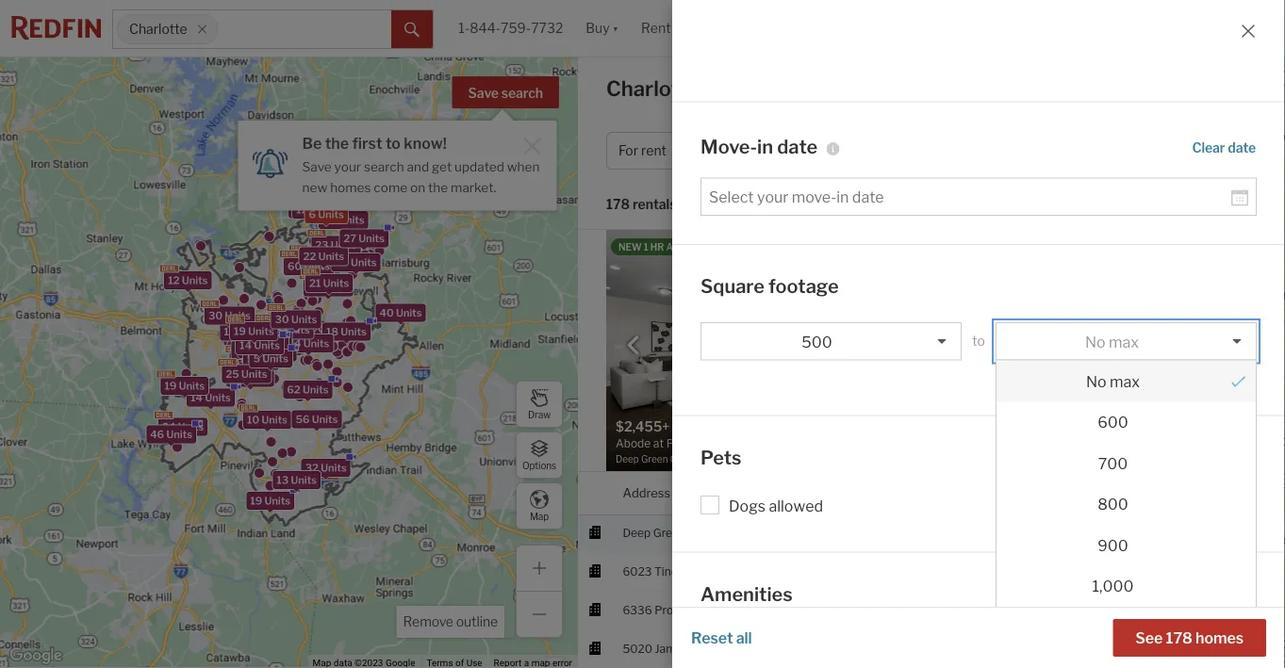 Task type: locate. For each thing, give the bounding box(es) containing it.
1 vertical spatial no
[[1086, 372, 1107, 391]]

draw button
[[516, 381, 563, 428]]

no down status
[[1085, 333, 1106, 351]]

day right see
[[1168, 643, 1187, 656]]

0 vertical spatial 12
[[296, 204, 308, 216]]

30
[[208, 310, 223, 322], [275, 314, 289, 326]]

1 vertical spatial 178
[[1166, 629, 1193, 647]]

178 left rentals
[[606, 196, 630, 213]]

8
[[242, 349, 249, 362]]

0 vertical spatial 23 units
[[292, 203, 334, 215]]

available
[[1168, 303, 1217, 317]]

178 inside button
[[1166, 629, 1193, 647]]

1-2 right /mo
[[963, 604, 980, 618]]

1 vertical spatial 14
[[240, 340, 252, 352]]

1 vertical spatial <
[[1152, 643, 1158, 656]]

date right in
[[777, 136, 818, 159]]

16 units
[[251, 333, 291, 345], [241, 344, 281, 357], [230, 372, 270, 384]]

0 horizontal spatial to
[[386, 134, 401, 152]]

273 units
[[235, 344, 283, 356]]

0 horizontal spatial 12 units
[[168, 274, 208, 287]]

1 horizontal spatial 34 units
[[287, 337, 329, 350]]

23 units
[[292, 203, 334, 215], [315, 239, 357, 252], [335, 257, 377, 269]]

1 vertical spatial 34
[[233, 355, 247, 367]]

save for save your search and get updated when new homes come on the market.
[[302, 159, 332, 174]]

favorite this home image
[[1238, 520, 1260, 543], [1238, 559, 1260, 582], [1238, 636, 1260, 659]]

< 1 day up see
[[1152, 604, 1187, 618]]

1 vertical spatial 12 units
[[168, 274, 208, 287]]

1 vertical spatial 23 units
[[315, 239, 357, 252]]

sq.ft.
[[1068, 486, 1100, 501]]

0 horizontal spatial 178
[[606, 196, 630, 213]]

save inside "save your search and get updated when new homes come on the market."
[[302, 159, 332, 174]]

0 vertical spatial 178
[[606, 196, 630, 213]]

23 left 6 at the top
[[292, 203, 306, 215]]

first
[[352, 134, 382, 152]]

0 horizontal spatial 1-2
[[963, 604, 980, 618]]

5020 james bradley lee way
[[623, 643, 780, 656]]

2 up 'parking' in the bottom right of the page
[[1025, 604, 1032, 618]]

remove outline button
[[396, 606, 504, 638]]

0 vertical spatial < 1 day
[[1152, 604, 1187, 618]]

23 units down the new
[[292, 203, 334, 215]]

for rent button
[[606, 132, 703, 170]]

max for "no max" element
[[1110, 372, 1140, 391]]

1 right 1,462
[[1160, 643, 1166, 656]]

1 vertical spatial 1
[[1160, 604, 1166, 618]]

< up see
[[1152, 604, 1158, 618]]

know!
[[404, 134, 447, 152]]

1 vertical spatial 34 units
[[233, 355, 275, 367]]

7 units
[[242, 343, 276, 356], [258, 347, 293, 359]]

list box
[[996, 323, 1257, 649]]

0 vertical spatial homes
[[330, 179, 371, 195]]

0 horizontal spatial search
[[364, 159, 404, 174]]

get
[[432, 159, 452, 174]]

2 < 1 day from the top
[[1152, 643, 1187, 656]]

options
[[522, 460, 556, 472]]

date
[[777, 136, 818, 159], [1228, 140, 1256, 156]]

all
[[736, 629, 752, 647]]

34 units up 25 units
[[233, 355, 275, 367]]

0 vertical spatial search
[[501, 85, 543, 101]]

30 units up 20
[[208, 310, 251, 322]]

2 vertical spatial 23 units
[[335, 257, 377, 269]]

1 vertical spatial search
[[364, 159, 404, 174]]

0 vertical spatial 34 units
[[287, 337, 329, 350]]

2
[[973, 604, 980, 618], [1025, 604, 1032, 618]]

submit search image
[[404, 22, 419, 37]]

remove charlotte image
[[196, 24, 208, 35]]

23 units up 37 units
[[315, 239, 357, 252]]

ct
[[688, 527, 700, 540]]

1 horizontal spatial 1-
[[963, 604, 973, 618]]

0 horizontal spatial 12
[[168, 274, 180, 287]]

56
[[296, 413, 310, 426]]

178 right see
[[1166, 629, 1193, 647]]

1 horizontal spatial homes
[[1196, 629, 1244, 647]]

4 units
[[245, 340, 280, 352]]

see
[[1136, 629, 1163, 647]]

no up 600
[[1086, 372, 1107, 391]]

1 vertical spatial 12
[[168, 274, 180, 287]]

2 2 from the left
[[1025, 604, 1032, 618]]

22
[[303, 250, 316, 263]]

2 vertical spatial 14 units
[[191, 392, 231, 404]]

pets
[[701, 446, 742, 470]]

0 vertical spatial 12 units
[[296, 204, 336, 216]]

1 2 from the left
[[973, 604, 980, 618]]

max up 600
[[1110, 372, 1140, 391]]

34 up 25 units
[[233, 355, 247, 367]]

1 horizontal spatial 12
[[224, 326, 236, 338]]

search up come
[[364, 159, 404, 174]]

charlotte
[[129, 21, 187, 37], [606, 76, 700, 101], [748, 604, 798, 618], [748, 643, 798, 656]]

0 vertical spatial 34
[[287, 337, 301, 350]]

< right 1,462
[[1152, 643, 1158, 656]]

1 vertical spatial homes
[[1196, 629, 1244, 647]]

allowed
[[769, 497, 823, 516], [1062, 497, 1116, 516], [1070, 634, 1125, 653]]

clear
[[1192, 140, 1225, 156]]

6336
[[623, 604, 652, 618]]

no for "no max" element
[[1086, 372, 1107, 391]]

0 horizontal spatial homes
[[330, 179, 371, 195]]

1 vertical spatial day
[[1168, 643, 1187, 656]]

13
[[277, 475, 289, 487]]

0 horizontal spatial 14
[[191, 392, 203, 404]]

1 horizontal spatial 1-2
[[1016, 604, 1032, 618]]

1- up 'parking' in the bottom right of the page
[[1016, 604, 1025, 618]]

1- left 759-
[[459, 20, 470, 36]]

1-2 up 'parking' in the bottom right of the page
[[1016, 604, 1032, 618]]

be the first to know!
[[302, 134, 447, 152]]

max down status
[[1109, 333, 1139, 351]]

0 vertical spatial day
[[1168, 604, 1187, 618]]

map region
[[0, 0, 746, 669]]

1 vertical spatial 23
[[315, 239, 329, 252]]

when
[[507, 159, 540, 174]]

2 horizontal spatial 1-
[[1016, 604, 1025, 618]]

homes down favorite this home icon
[[1196, 629, 1244, 647]]

photos button
[[1135, 200, 1211, 227]]

see 178 homes
[[1136, 629, 1244, 647]]

and
[[407, 159, 429, 174]]

0 horizontal spatial save
[[302, 159, 332, 174]]

1-844-759-7732
[[459, 20, 563, 36]]

34
[[287, 337, 301, 350], [233, 355, 247, 367]]

$2,241+
[[843, 604, 884, 618]]

0 vertical spatial <
[[1152, 604, 1158, 618]]

2 vertical spatial 14
[[191, 392, 203, 404]]

19 units
[[234, 325, 274, 337], [248, 334, 288, 346], [165, 380, 205, 392], [250, 495, 290, 507]]

max inside dialog
[[1110, 372, 1140, 391]]

1 up see
[[1160, 604, 1166, 618]]

be the first to know! dialog
[[238, 109, 557, 211]]

homes
[[330, 179, 371, 195], [1196, 629, 1244, 647]]

2 vertical spatial 1
[[1160, 643, 1166, 656]]

to inside "dialog"
[[386, 134, 401, 152]]

date inside button
[[1228, 140, 1256, 156]]

1 < 1 day from the top
[[1152, 604, 1187, 618]]

0 vertical spatial max
[[1109, 333, 1139, 351]]

save
[[468, 85, 499, 101], [302, 159, 332, 174]]

0 horizontal spatial 34
[[233, 355, 247, 367]]

deep green ct
[[623, 527, 700, 540]]

0 vertical spatial to
[[386, 134, 401, 152]]

1 vertical spatial to
[[972, 334, 985, 350]]

reset all
[[691, 629, 752, 647]]

1 vertical spatial save
[[302, 159, 332, 174]]

save inside save search button
[[468, 85, 499, 101]]

0 horizontal spatial 30 units
[[208, 310, 251, 322]]

day up see 178 homes
[[1168, 604, 1187, 618]]

0 horizontal spatial 2
[[973, 604, 980, 618]]

0 horizontal spatial 1-
[[459, 20, 470, 36]]

273
[[235, 344, 255, 356]]

dogs
[[729, 497, 766, 516]]

1 vertical spatial the
[[428, 179, 448, 195]]

search down 759-
[[501, 85, 543, 101]]

1 horizontal spatial to
[[972, 334, 985, 350]]

23 up 21 units
[[335, 257, 349, 269]]

2 favorite this home image from the top
[[1238, 559, 1260, 582]]

2 right /mo
[[973, 604, 980, 618]]

0 horizontal spatial date
[[777, 136, 818, 159]]

4
[[245, 340, 252, 352]]

day
[[1168, 604, 1187, 618], [1168, 643, 1187, 656]]

1 vertical spatial < 1 day
[[1152, 643, 1187, 656]]

/mo
[[887, 604, 908, 618]]

5 units
[[247, 353, 282, 365], [253, 353, 288, 365]]

2 horizontal spatial 12 units
[[296, 204, 336, 216]]

695-
[[1068, 643, 1095, 656]]

8 units
[[242, 349, 277, 362]]

2 vertical spatial 23
[[335, 257, 349, 269]]

air
[[729, 634, 749, 653]]

1 vertical spatial favorite this home image
[[1238, 559, 1260, 582]]

conditioning
[[753, 634, 840, 653]]

0 vertical spatial 14
[[269, 325, 282, 337]]

sort
[[700, 196, 727, 213]]

< 1 day right 1,462
[[1152, 643, 1187, 656]]

units
[[308, 203, 334, 215], [310, 204, 336, 216], [318, 209, 344, 221], [339, 214, 365, 226], [359, 232, 385, 245], [331, 239, 357, 252], [318, 250, 344, 263], [313, 255, 339, 267], [351, 257, 377, 269], [304, 260, 330, 272], [182, 274, 208, 287], [323, 277, 349, 289], [323, 281, 349, 294], [396, 307, 422, 319], [225, 310, 251, 322], [291, 314, 317, 326], [286, 316, 312, 329], [284, 324, 310, 336], [284, 325, 310, 337], [248, 325, 274, 337], [238, 326, 264, 338], [341, 326, 367, 338], [265, 333, 291, 345], [262, 334, 288, 346], [303, 337, 329, 350], [259, 338, 285, 351], [254, 340, 280, 352], [254, 340, 280, 352], [272, 340, 298, 353], [250, 343, 276, 356], [257, 344, 283, 356], [255, 344, 281, 357], [267, 347, 293, 359], [251, 349, 277, 362], [256, 353, 282, 365], [262, 353, 288, 365], [249, 355, 275, 367], [241, 368, 267, 381], [244, 372, 270, 384], [179, 380, 205, 392], [303, 384, 329, 396], [205, 392, 231, 404], [312, 413, 338, 426], [262, 414, 288, 426], [178, 421, 204, 433], [166, 429, 192, 441], [321, 462, 347, 474], [291, 475, 317, 487], [264, 495, 290, 507]]

search
[[501, 85, 543, 101], [364, 159, 404, 174]]

1 horizontal spatial 34
[[287, 337, 301, 350]]

0 vertical spatial no
[[1085, 333, 1106, 351]]

date right clear in the right of the page
[[1228, 140, 1256, 156]]

30 units up 26 units
[[275, 314, 317, 326]]

—
[[1061, 303, 1071, 317]]

2 vertical spatial 12 units
[[224, 326, 264, 338]]

photos
[[1138, 201, 1189, 219]]

23 up 37 units
[[315, 239, 329, 252]]

remove
[[403, 614, 453, 630]]

1 horizontal spatial date
[[1228, 140, 1256, 156]]

7732
[[531, 20, 563, 36]]

the right on
[[428, 179, 448, 195]]

charlotte apartments for rent
[[606, 76, 910, 101]]

0 vertical spatial save
[[468, 85, 499, 101]]

1 horizontal spatial 178
[[1166, 629, 1193, 647]]

6336 providence rd
[[623, 604, 732, 618]]

cats
[[1026, 497, 1058, 516]]

1,000
[[1092, 577, 1134, 596]]

1 horizontal spatial 30 units
[[275, 314, 317, 326]]

status
[[1092, 303, 1127, 317]]

0 vertical spatial the
[[325, 134, 349, 152]]

no max down status
[[1085, 333, 1139, 351]]

14 units
[[269, 325, 310, 337], [240, 340, 280, 352], [191, 392, 231, 404]]

Select your move-in date text field
[[709, 189, 1231, 207]]

1 horizontal spatial 23
[[315, 239, 329, 252]]

1 vertical spatial 14 units
[[240, 340, 280, 352]]

1 horizontal spatial 2
[[1025, 604, 1032, 618]]

favorite this home image for 6023 tindall park dr
[[1238, 559, 1260, 582]]

1,875
[[257, 337, 285, 349]]

map button
[[516, 483, 563, 530]]

$2,241+ /mo
[[843, 604, 908, 618]]

dialog
[[996, 360, 1257, 649]]

reset all button
[[691, 620, 752, 657]]

3 favorite this home image from the top
[[1238, 636, 1260, 659]]

park
[[692, 565, 717, 579]]

apartment button
[[798, 132, 915, 170]]

1 < from the top
[[1152, 604, 1158, 618]]

the right be at top
[[325, 134, 349, 152]]

table
[[1214, 201, 1253, 219]]

2 vertical spatial favorite this home image
[[1238, 636, 1260, 659]]

no max up 600
[[1086, 372, 1140, 391]]

1 left hr
[[644, 241, 649, 253]]

1 horizontal spatial save
[[468, 85, 499, 101]]

search inside button
[[501, 85, 543, 101]]

save for save search
[[468, 85, 499, 101]]

1 horizontal spatial 14
[[240, 340, 252, 352]]

0 vertical spatial 14 units
[[269, 325, 310, 337]]

34 down 155 units
[[287, 337, 301, 350]]

155 units
[[263, 324, 310, 336]]

23 units down 27
[[335, 257, 377, 269]]

0 vertical spatial 23
[[292, 203, 306, 215]]

30 units
[[208, 310, 251, 322], [275, 314, 317, 326]]

37
[[297, 255, 310, 267]]

1 horizontal spatial search
[[501, 85, 543, 101]]

save up the new
[[302, 159, 332, 174]]

save down 844-
[[468, 85, 499, 101]]

34 units down 155 units
[[287, 337, 329, 350]]

1- right /mo
[[963, 604, 973, 618]]

0 horizontal spatial 30
[[208, 310, 223, 322]]

0 vertical spatial favorite this home image
[[1238, 520, 1260, 543]]

800
[[1098, 495, 1129, 514]]

2 vertical spatial 12
[[224, 326, 236, 338]]

homes down your
[[330, 179, 371, 195]]

1 horizontal spatial the
[[428, 179, 448, 195]]

1 vertical spatial max
[[1110, 372, 1140, 391]]

no max element
[[997, 361, 1256, 402]]



Task type: vqa. For each thing, say whether or not it's contained in the screenshot.
See 178 homes
yes



Task type: describe. For each thing, give the bounding box(es) containing it.
move-
[[701, 136, 757, 159]]

26 units
[[256, 340, 298, 353]]

providence
[[655, 604, 715, 618]]

0 vertical spatial no max
[[1085, 333, 1139, 351]]

parking allowed
[[1013, 634, 1125, 653]]

1 1-2 from the left
[[963, 604, 980, 618]]

search inside "save your search and get updated when new homes come on the market."
[[364, 159, 404, 174]]

list box containing no max
[[996, 323, 1257, 649]]

1 favorite this home image from the top
[[1238, 520, 1260, 543]]

homes inside "save your search and get updated when new homes come on the market."
[[330, 179, 371, 195]]

new 1 hr ago
[[619, 241, 687, 253]]

40
[[380, 307, 394, 319]]

save search button
[[452, 76, 559, 108]]

40 units
[[380, 307, 422, 319]]

178 rentals
[[606, 196, 677, 213]]

google image
[[5, 644, 67, 669]]

map
[[530, 511, 549, 523]]

5 units down 26 units
[[253, 353, 288, 365]]

1 vertical spatial no max
[[1086, 372, 1140, 391]]

5 right 8
[[253, 353, 260, 365]]

25
[[226, 368, 239, 381]]

square
[[701, 275, 765, 298]]

60 units
[[288, 260, 330, 272]]

address button
[[623, 472, 671, 515]]

25 units
[[226, 368, 267, 381]]

favorite button image
[[895, 235, 927, 267]]

amenities
[[701, 583, 793, 606]]

2 1-2 from the left
[[1016, 604, 1032, 618]]

market.
[[451, 179, 496, 195]]

x-out this home image
[[983, 438, 1005, 461]]

options button
[[516, 432, 563, 479]]

cats allowed
[[1026, 497, 1116, 516]]

allowed for amenities
[[1070, 634, 1125, 653]]

for
[[829, 76, 857, 101]]

2 horizontal spatial 14
[[269, 325, 282, 337]]

62
[[287, 384, 301, 396]]

air conditioning
[[729, 634, 840, 653]]

draw
[[528, 409, 551, 421]]

favorite button checkbox
[[895, 235, 927, 267]]

clear date
[[1192, 140, 1256, 156]]

21
[[309, 277, 321, 289]]

20 units
[[243, 338, 285, 351]]

clear date button
[[1191, 131, 1257, 163]]

0 vertical spatial 1
[[644, 241, 649, 253]]

18 units
[[326, 326, 367, 338]]

5 units down the 4 units
[[247, 353, 282, 365]]

1 horizontal spatial 7
[[258, 347, 264, 359]]

new
[[619, 241, 642, 253]]

1,601
[[1101, 527, 1130, 540]]

1,462
[[1095, 643, 1124, 656]]

1,573-1,601
[[1068, 527, 1130, 540]]

6023
[[623, 565, 652, 579]]

come
[[374, 179, 407, 195]]

allowed for pets
[[1062, 497, 1116, 516]]

in
[[757, 136, 773, 159]]

homes inside button
[[1196, 629, 1244, 647]]

rentals
[[633, 196, 677, 213]]

reset
[[691, 629, 733, 647]]

apartment
[[810, 143, 880, 159]]

see 178 homes button
[[1113, 620, 1266, 657]]

rent
[[862, 76, 910, 101]]

0 horizontal spatial 34 units
[[233, 355, 275, 367]]

:
[[727, 196, 730, 213]]

the inside "save your search and get updated when new homes come on the market."
[[428, 179, 448, 195]]

sort :
[[700, 196, 730, 213]]

2 day from the top
[[1168, 643, 1187, 656]]

26
[[256, 340, 270, 353]]

700
[[1098, 454, 1128, 473]]

0 horizontal spatial 23
[[292, 203, 306, 215]]

green
[[653, 527, 686, 540]]

37 units
[[297, 255, 339, 267]]

hr
[[651, 241, 664, 253]]

updated
[[455, 159, 504, 174]]

60
[[288, 260, 302, 272]]

be
[[302, 134, 322, 152]]

1 horizontal spatial 12 units
[[224, 326, 264, 338]]

62 units
[[287, 384, 329, 396]]

no for list box containing no max
[[1085, 333, 1106, 351]]

32
[[305, 462, 319, 474]]

photo of deep green ct, charlotte, nc 28269 image
[[606, 230, 932, 471]]

recommended
[[733, 196, 829, 213]]

2 < from the top
[[1152, 643, 1158, 656]]

2 horizontal spatial 12
[[296, 204, 308, 216]]

10
[[247, 414, 259, 426]]

848-1,458
[[1068, 604, 1125, 618]]

price button
[[710, 132, 791, 170]]

2 horizontal spatial 23
[[335, 257, 349, 269]]

46
[[150, 429, 164, 441]]

5020
[[623, 643, 653, 656]]

900
[[1098, 536, 1129, 555]]

for rent
[[619, 143, 667, 159]]

location
[[748, 486, 799, 501]]

favorite this home image for 5020 james bradley lee way
[[1238, 636, 1260, 659]]

ago
[[666, 241, 687, 253]]

parking
[[1013, 634, 1067, 653]]

1 horizontal spatial 30
[[275, 314, 289, 326]]

759-
[[501, 20, 531, 36]]

0 horizontal spatial the
[[325, 134, 349, 152]]

rent
[[641, 143, 667, 159]]

500
[[802, 333, 832, 351]]

max for list box containing no max
[[1109, 333, 1139, 351]]

18
[[326, 326, 338, 338]]

0 horizontal spatial 7
[[242, 343, 248, 356]]

44
[[307, 281, 321, 294]]

5 down 4
[[247, 353, 254, 365]]

way
[[756, 643, 780, 656]]

1 day from the top
[[1168, 604, 1187, 618]]

tindall
[[654, 565, 689, 579]]

6023 tindall park dr
[[623, 565, 732, 579]]

favorite this home image
[[1238, 598, 1260, 620]]

for
[[619, 143, 638, 159]]

6
[[309, 209, 316, 221]]

24 units
[[162, 421, 204, 433]]

21 units
[[309, 277, 349, 289]]

20
[[243, 338, 257, 351]]

844-
[[470, 20, 501, 36]]

sq.ft. button
[[1068, 472, 1100, 515]]

previous button image
[[624, 336, 643, 355]]

dialog containing no max
[[996, 360, 1257, 649]]

13 units
[[277, 475, 317, 487]]



